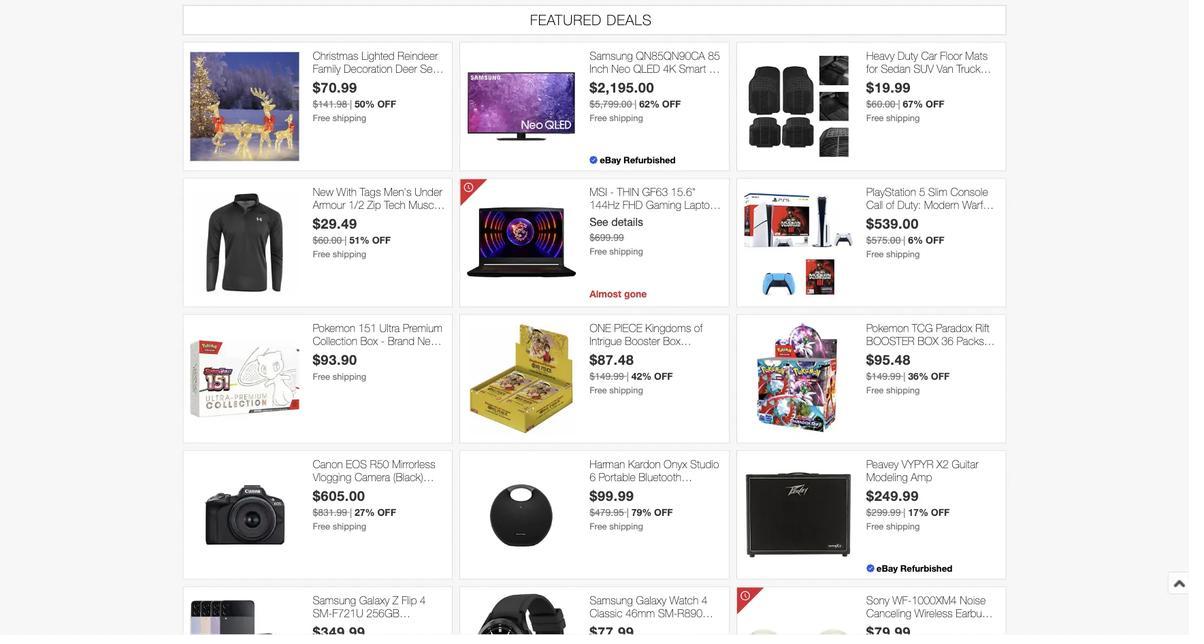 Task type: describe. For each thing, give the bounding box(es) containing it.
galaxy for sm-
[[636, 594, 666, 607]]

men's
[[384, 185, 412, 198]]

$29.49 $60.00 | 51% off free shipping
[[313, 216, 391, 259]]

- inside sony wf-1000xm4 noise canceling wireless earbud headphones - silver
[[928, 620, 932, 633]]

sleeve
[[376, 212, 407, 224]]

s18-
[[340, 484, 363, 497]]

shirt
[[410, 212, 430, 224]]

m...
[[614, 225, 631, 238]]

playstation 5 slim console call of duty: modern warfare iii bundle + playstation link
[[866, 185, 999, 224]]

shipping inside $93.90 free shipping
[[333, 371, 366, 382]]

i5-
[[633, 212, 645, 224]]

$699.99
[[590, 232, 624, 243]]

car
[[921, 49, 937, 62]]

| for $605.00
[[350, 507, 352, 518]]

with
[[686, 212, 704, 224]]

heavy duty car floor mats for sedan suv van truck carpet rubber all weather link
[[866, 49, 999, 88]]

$70.99
[[313, 79, 357, 96]]

heavy
[[866, 49, 895, 62]]

42%
[[631, 370, 652, 382]]

$149.99 for $87.48
[[590, 370, 624, 382]]

4 inside samsung galaxy watch 4 classic 46mm sm-r890 gps only - very good
[[702, 594, 708, 607]]

op-
[[694, 348, 712, 361]]

tcg
[[912, 322, 933, 334]]

| for $19.99
[[898, 98, 900, 109]]

lawn
[[384, 75, 409, 88]]

| for $2,195.00
[[635, 98, 637, 109]]

$605.00 $831.99 | 27% off free shipping
[[313, 488, 396, 531]]

harman kardon onyx studio 6 portable bluetooth speaker - black
[[590, 458, 719, 497]]

galaxy for f721u
[[359, 594, 390, 607]]

free for $2,195.00
[[590, 112, 607, 123]]

console
[[951, 185, 988, 198]]

0 horizontal spatial playstation
[[866, 185, 916, 198]]

free for $70.99
[[313, 112, 330, 123]]

samsung galaxy watch 4 classic 46mm sm-r890 gps only - very good link
[[590, 594, 722, 633]]

samsung qn85qn90ca 85 inch neo qled 4k smart tv (2023) qn85qn90cafxza
[[590, 49, 721, 88]]

kardon
[[628, 458, 661, 471]]

factory
[[333, 348, 366, 361]]

free inside see details $699.99 free shipping
[[590, 246, 607, 257]]

classic
[[590, 607, 622, 620]]

free for $19.99
[[866, 112, 884, 123]]

refurbished for shipping
[[624, 154, 676, 165]]

sealed inside pokemon tcg paradox rift booster box 36 packs sealed new
[[866, 348, 898, 361]]

$95.48
[[866, 352, 911, 368]]

- inside pokemon 151 ultra premium collection box - brand new and factory sealed
[[381, 335, 385, 348]]

free inside $93.90 free shipping
[[313, 371, 330, 382]]

decoration
[[344, 62, 393, 75]]

r890
[[677, 607, 703, 620]]

shipping inside peavey vypyr x2 guitar modeling amp $249.99 $299.99 | 17% off free shipping
[[886, 521, 920, 531]]

lighted
[[361, 49, 395, 62]]

$19.99 $60.00 | 67% off free shipping
[[866, 79, 944, 123]]

truck
[[957, 62, 981, 75]]

canon eos r50 mirrorless vlogging camera (black) w/rf-s18-45mm f4.5-6.3 is stm
[[313, 458, 435, 510]]

79%
[[631, 507, 652, 518]]

collection
[[313, 335, 357, 348]]

- inside harman kardon onyx studio 6 portable bluetooth speaker - black
[[630, 484, 634, 497]]

6%
[[908, 234, 923, 246]]

sm- inside samsung galaxy z flip 4 sm-f721u 256gb unlocked - excellent
[[313, 607, 332, 620]]

portable
[[599, 471, 636, 484]]

| for $539.00
[[903, 234, 906, 246]]

off for $19.99
[[926, 98, 944, 109]]

$87.48 $149.99 | 42% off free shipping
[[590, 352, 673, 395]]

8gb
[[590, 225, 611, 238]]

duty
[[898, 49, 918, 62]]

studio
[[690, 458, 719, 471]]

46mm
[[626, 607, 655, 620]]

qled
[[633, 62, 660, 75]]

151
[[358, 322, 377, 334]]

of inside playstation 5 slim console call of duty: modern warfare iii bundle + playstation
[[886, 198, 895, 211]]

see
[[590, 216, 608, 228]]

playstation 5 slim console call of duty: modern warfare iii bundle + playstation
[[866, 185, 997, 224]]

family
[[313, 62, 341, 75]]

harman kardon onyx studio 6 portable bluetooth speaker - black link
[[590, 458, 722, 497]]

premium
[[403, 322, 442, 334]]

earbud
[[956, 607, 988, 620]]

1/2
[[348, 198, 364, 211]]

free for $29.49
[[313, 249, 330, 259]]

17%
[[908, 507, 928, 518]]

good
[[667, 620, 692, 633]]

msi - thin gf63 15.6" 144hz fhd gaming laptop- intel core i5-12450h with 8gb m...
[[590, 185, 720, 238]]

and
[[313, 348, 330, 361]]

off for $95.48
[[931, 370, 950, 382]]

- inside "msi - thin gf63 15.6" 144hz fhd gaming laptop- intel core i5-12450h with 8gb m..."
[[610, 185, 614, 198]]

off for $99.99
[[654, 507, 673, 518]]

off for $539.00
[[926, 234, 944, 246]]

51%
[[349, 234, 369, 246]]

almost gone
[[590, 288, 647, 299]]

suv
[[914, 62, 934, 75]]

$60.00 for $19.99
[[866, 98, 896, 109]]

ebay refurbished for shipping
[[600, 154, 676, 165]]

$149.99 for $95.48
[[866, 370, 901, 382]]

vypyr
[[902, 458, 934, 471]]

featured deals
[[530, 11, 652, 28]]

z
[[393, 594, 399, 607]]

$99.99
[[590, 488, 634, 504]]

shipping inside see details $699.99 free shipping
[[609, 246, 643, 257]]

off for $605.00
[[377, 507, 396, 518]]

almost
[[590, 288, 622, 299]]

36
[[942, 335, 954, 348]]

piece
[[614, 322, 642, 334]]

| inside peavey vypyr x2 guitar modeling amp $249.99 $299.99 | 17% off free shipping
[[903, 507, 906, 518]]

iii
[[866, 212, 872, 224]]

excellent
[[378, 620, 418, 633]]

rubber
[[900, 75, 933, 88]]

canon eos r50 mirrorless vlogging camera (black) w/rf-s18-45mm f4.5-6.3 is stm link
[[313, 458, 445, 510]]

christmas lighted reindeer family decoration deer set indoor outdoor lawn decor link
[[313, 49, 445, 88]]

(2023)
[[590, 75, 619, 88]]

ebay for $249.99
[[877, 563, 898, 574]]

85
[[708, 49, 720, 62]]

pokemon tcg paradox rift booster box 36 packs sealed new
[[866, 322, 990, 361]]

guitar
[[952, 458, 979, 471]]

watch
[[669, 594, 699, 607]]

12450h
[[645, 212, 683, 224]]

4k
[[663, 62, 676, 75]]

booster
[[866, 335, 915, 348]]

samsung for 46mm
[[590, 594, 633, 607]]

smart
[[679, 62, 706, 75]]

indoor
[[313, 75, 341, 88]]

msi - thin gf63 15.6" 144hz fhd gaming laptop- intel core i5-12450h with 8gb m... link
[[590, 185, 722, 238]]

van
[[937, 62, 954, 75]]

mirrorless
[[392, 458, 435, 471]]



Task type: vqa. For each thing, say whether or not it's contained in the screenshot.
Aromatherapy to the left
no



Task type: locate. For each thing, give the bounding box(es) containing it.
1 sm- from the left
[[313, 607, 332, 620]]

samsung up 'neo'
[[590, 49, 633, 62]]

$60.00
[[866, 98, 896, 109], [313, 234, 342, 246]]

- inside samsung galaxy watch 4 classic 46mm sm-r890 gps only - very good
[[637, 620, 641, 633]]

galaxy inside samsung galaxy z flip 4 sm-f721u 256gb unlocked - excellent
[[359, 594, 390, 607]]

sealed inside one piece kingdoms of intrigue booster box english new sealed op- 04 1 dash pack
[[659, 348, 691, 361]]

w/rf-
[[313, 484, 340, 497]]

1 galaxy from the left
[[359, 594, 390, 607]]

wf-
[[893, 594, 912, 607]]

| inside $19.99 $60.00 | 67% off free shipping
[[898, 98, 900, 109]]

36%
[[908, 370, 928, 382]]

only
[[614, 620, 634, 633]]

box inside pokemon 151 ultra premium collection box - brand new and factory sealed
[[360, 335, 378, 348]]

off for $70.99
[[377, 98, 396, 109]]

ebay up sony
[[877, 563, 898, 574]]

sealed inside pokemon 151 ultra premium collection box - brand new and factory sealed
[[369, 348, 400, 361]]

neo
[[611, 62, 630, 75]]

x2
[[937, 458, 949, 471]]

$149.99 inside $95.48 $149.99 | 36% off free shipping
[[866, 370, 901, 382]]

tech
[[384, 198, 406, 211]]

ebay for shipping
[[600, 154, 621, 165]]

off inside $95.48 $149.99 | 36% off free shipping
[[931, 370, 950, 382]]

0 vertical spatial refurbished
[[624, 154, 676, 165]]

| left 51%
[[345, 234, 347, 246]]

1 horizontal spatial galaxy
[[636, 594, 666, 607]]

sealed up pack
[[659, 348, 691, 361]]

free down $29.49
[[313, 249, 330, 259]]

ultra
[[380, 322, 400, 334]]

featured
[[530, 11, 602, 28]]

new inside one piece kingdoms of intrigue booster box english new sealed op- 04 1 dash pack
[[636, 348, 656, 361]]

0 vertical spatial of
[[886, 198, 895, 211]]

muscle
[[409, 198, 441, 211]]

$141.98
[[313, 98, 347, 109]]

off right 42% at right bottom
[[654, 370, 673, 382]]

pokemon inside pokemon 151 ultra premium collection box - brand new and factory sealed
[[313, 322, 355, 334]]

1 box from the left
[[360, 335, 378, 348]]

off right the 79%
[[654, 507, 673, 518]]

0 vertical spatial ebay refurbished
[[600, 154, 676, 165]]

free inside $87.48 $149.99 | 42% off free shipping
[[590, 385, 607, 395]]

1 vertical spatial $60.00
[[313, 234, 342, 246]]

$60.00 down the "$19.99"
[[866, 98, 896, 109]]

sm- inside samsung galaxy watch 4 classic 46mm sm-r890 gps only - very good
[[658, 607, 678, 620]]

box down kingdoms
[[663, 335, 681, 348]]

very
[[644, 620, 664, 633]]

shipping for $70.99
[[333, 112, 366, 123]]

shipping down 67%
[[886, 112, 920, 123]]

free inside the $99.99 $479.95 | 79% off free shipping
[[590, 521, 607, 531]]

| for $87.48
[[627, 370, 629, 382]]

5
[[919, 185, 925, 198]]

sony wf-1000xm4 noise canceling wireless earbud headphones - silver
[[866, 594, 988, 633]]

shipping inside $539.00 $575.00 | 6% off free shipping
[[886, 249, 920, 259]]

of
[[886, 198, 895, 211], [694, 322, 703, 334]]

6.3
[[420, 484, 435, 497]]

free inside $2,195.00 $5,799.00 | 62% off free shipping
[[590, 112, 607, 123]]

shipping down 27% in the bottom left of the page
[[333, 521, 366, 531]]

f4.5-
[[396, 484, 420, 497]]

free down $699.99
[[590, 246, 607, 257]]

sealed down booster
[[866, 348, 898, 361]]

shipping down $93.90
[[333, 371, 366, 382]]

| inside $87.48 $149.99 | 42% off free shipping
[[627, 370, 629, 382]]

- inside samsung galaxy z flip 4 sm-f721u 256gb unlocked - excellent
[[371, 620, 375, 633]]

samsung inside samsung galaxy z flip 4 sm-f721u 256gb unlocked - excellent
[[313, 594, 356, 607]]

box inside one piece kingdoms of intrigue booster box english new sealed op- 04 1 dash pack
[[663, 335, 681, 348]]

off inside $29.49 $60.00 | 51% off free shipping
[[372, 234, 391, 246]]

rift
[[975, 322, 990, 334]]

| left 62%
[[635, 98, 637, 109]]

shipping inside the $99.99 $479.95 | 79% off free shipping
[[609, 521, 643, 531]]

off right 27% in the bottom left of the page
[[377, 507, 396, 518]]

samsung inside samsung galaxy watch 4 classic 46mm sm-r890 gps only - very good
[[590, 594, 633, 607]]

3 sealed from the left
[[866, 348, 898, 361]]

new down box
[[901, 348, 922, 361]]

pack
[[640, 361, 663, 374]]

shipping inside $70.99 $141.98 | 50% off free shipping
[[333, 112, 366, 123]]

pokemon inside pokemon tcg paradox rift booster box 36 packs sealed new
[[866, 322, 909, 334]]

2 pokemon from the left
[[866, 322, 909, 334]]

| for $29.49
[[345, 234, 347, 246]]

stm
[[323, 497, 344, 510]]

1 $149.99 from the left
[[590, 370, 624, 382]]

sm- up the unlocked
[[313, 607, 332, 620]]

$60.00 for $29.49
[[313, 234, 342, 246]]

shipping down 51%
[[333, 249, 366, 259]]

off inside peavey vypyr x2 guitar modeling amp $249.99 $299.99 | 17% off free shipping
[[931, 507, 950, 518]]

pullover
[[313, 212, 348, 224]]

free down 04
[[590, 385, 607, 395]]

samsung up classic
[[590, 594, 633, 607]]

free down $141.98
[[313, 112, 330, 123]]

of up the bundle
[[886, 198, 895, 211]]

$149.99
[[590, 370, 624, 382], [866, 370, 901, 382]]

pokemon 151 ultra premium collection box - brand new and factory sealed
[[313, 322, 442, 361]]

new up armour
[[313, 185, 333, 198]]

off right 17%
[[931, 507, 950, 518]]

shipping down m...
[[609, 246, 643, 257]]

$60.00 down $29.49
[[313, 234, 342, 246]]

free down $831.99
[[313, 521, 330, 531]]

1 horizontal spatial refurbished
[[900, 563, 952, 574]]

off for $29.49
[[372, 234, 391, 246]]

off inside $2,195.00 $5,799.00 | 62% off free shipping
[[662, 98, 681, 109]]

off inside $87.48 $149.99 | 42% off free shipping
[[654, 370, 673, 382]]

0 horizontal spatial box
[[360, 335, 378, 348]]

eos
[[346, 458, 367, 471]]

one piece kingdoms of intrigue booster box english new sealed op- 04 1 dash pack link
[[590, 322, 722, 374]]

shipping down 42% at right bottom
[[609, 385, 643, 395]]

off right 62%
[[662, 98, 681, 109]]

- down ultra
[[381, 335, 385, 348]]

free down $95.48
[[866, 385, 884, 395]]

off inside $70.99 $141.98 | 50% off free shipping
[[377, 98, 396, 109]]

shipping inside $2,195.00 $5,799.00 | 62% off free shipping
[[609, 112, 643, 123]]

samsung inside samsung qn85qn90ca 85 inch neo qled 4k smart tv (2023) qn85qn90cafxza
[[590, 49, 633, 62]]

62%
[[639, 98, 660, 109]]

ebay up msi
[[600, 154, 621, 165]]

all
[[936, 75, 946, 88]]

2 sm- from the left
[[658, 607, 678, 620]]

free inside $605.00 $831.99 | 27% off free shipping
[[313, 521, 330, 531]]

1 horizontal spatial playstation
[[919, 212, 969, 224]]

pokemon for $93.90
[[313, 322, 355, 334]]

samsung for sm-
[[313, 594, 356, 607]]

qn85qn90cafxza
[[622, 75, 715, 88]]

free down the $575.00
[[866, 249, 884, 259]]

2 4 from the left
[[702, 594, 708, 607]]

shipping inside $19.99 $60.00 | 67% off free shipping
[[886, 112, 920, 123]]

canon
[[313, 458, 343, 471]]

04
[[590, 361, 602, 374]]

shipping inside $29.49 $60.00 | 51% off free shipping
[[333, 249, 366, 259]]

for
[[866, 62, 878, 75]]

1 pokemon from the left
[[313, 322, 355, 334]]

| inside $2,195.00 $5,799.00 | 62% off free shipping
[[635, 98, 637, 109]]

galaxy up 256gb
[[359, 594, 390, 607]]

0 horizontal spatial sm-
[[313, 607, 332, 620]]

of up op-
[[694, 322, 703, 334]]

| inside the $99.99 $479.95 | 79% off free shipping
[[627, 507, 629, 518]]

1 vertical spatial playstation
[[919, 212, 969, 224]]

zip
[[367, 198, 381, 211]]

free inside peavey vypyr x2 guitar modeling amp $249.99 $299.99 | 17% off free shipping
[[866, 521, 884, 531]]

$575.00
[[866, 234, 901, 246]]

decor
[[412, 75, 439, 88]]

2 box from the left
[[663, 335, 681, 348]]

free inside $539.00 $575.00 | 6% off free shipping
[[866, 249, 884, 259]]

ebay refurbished for $249.99
[[877, 563, 952, 574]]

free inside $29.49 $60.00 | 51% off free shipping
[[313, 249, 330, 259]]

off for $2,195.00
[[662, 98, 681, 109]]

free for $99.99
[[590, 521, 607, 531]]

- right msi
[[610, 185, 614, 198]]

1 vertical spatial ebay refurbished
[[877, 563, 952, 574]]

0 horizontal spatial galaxy
[[359, 594, 390, 607]]

off for $87.48
[[654, 370, 673, 382]]

samsung qn85qn90ca 85 inch neo qled 4k smart tv (2023) qn85qn90cafxza link
[[590, 49, 722, 88]]

off right the 36% at bottom right
[[931, 370, 950, 382]]

4 right flip
[[420, 594, 426, 607]]

one piece kingdoms of intrigue booster box english new sealed op- 04 1 dash pack
[[590, 322, 712, 374]]

6
[[590, 471, 596, 484]]

outdoor
[[344, 75, 381, 88]]

speaker
[[590, 484, 627, 497]]

sedan
[[881, 62, 911, 75]]

refurbished up the gf63
[[624, 154, 676, 165]]

vlogging
[[313, 471, 352, 484]]

ebay refurbished up thin
[[600, 154, 676, 165]]

shipping for $87.48
[[609, 385, 643, 395]]

off inside the $99.99 $479.95 | 79% off free shipping
[[654, 507, 673, 518]]

gone
[[624, 288, 647, 299]]

$479.95
[[590, 507, 624, 518]]

details
[[611, 216, 643, 228]]

$5,799.00
[[590, 98, 632, 109]]

f721u
[[332, 607, 363, 620]]

0 horizontal spatial ebay refurbished
[[600, 154, 676, 165]]

0 horizontal spatial 4
[[420, 594, 426, 607]]

2 galaxy from the left
[[636, 594, 666, 607]]

$149.99 down the $87.48
[[590, 370, 624, 382]]

shipping for $99.99
[[609, 521, 643, 531]]

1 horizontal spatial sm-
[[658, 607, 678, 620]]

1 vertical spatial ebay
[[877, 563, 898, 574]]

free for $87.48
[[590, 385, 607, 395]]

off right 51%
[[372, 234, 391, 246]]

| inside $70.99 $141.98 | 50% off free shipping
[[350, 98, 352, 109]]

free down the "$19.99"
[[866, 112, 884, 123]]

paradox
[[936, 322, 972, 334]]

shipping inside $605.00 $831.99 | 27% off free shipping
[[333, 521, 366, 531]]

new inside pokemon tcg paradox rift booster box 36 packs sealed new
[[901, 348, 922, 361]]

playstation down modern
[[919, 212, 969, 224]]

| for $95.48
[[903, 370, 906, 382]]

0 horizontal spatial pokemon
[[313, 322, 355, 334]]

0 horizontal spatial sealed
[[369, 348, 400, 361]]

$299.99
[[866, 507, 901, 518]]

| inside $539.00 $575.00 | 6% off free shipping
[[903, 234, 906, 246]]

shipping down the 79%
[[609, 521, 643, 531]]

$149.99 down $95.48
[[866, 370, 901, 382]]

canceling
[[866, 607, 912, 620]]

playstation
[[866, 185, 916, 198], [919, 212, 969, 224]]

off inside $605.00 $831.99 | 27% off free shipping
[[377, 507, 396, 518]]

free for $605.00
[[313, 521, 330, 531]]

4 inside samsung galaxy z flip 4 sm-f721u 256gb unlocked - excellent
[[420, 594, 426, 607]]

shipping down the 36% at bottom right
[[886, 385, 920, 395]]

shipping for $29.49
[[333, 249, 366, 259]]

1 horizontal spatial 4
[[702, 594, 708, 607]]

free for $95.48
[[866, 385, 884, 395]]

$70.99 $141.98 | 50% off free shipping
[[313, 79, 396, 123]]

galaxy inside samsung galaxy watch 4 classic 46mm sm-r890 gps only - very good
[[636, 594, 666, 607]]

off right "6%"
[[926, 234, 944, 246]]

| for $70.99
[[350, 98, 352, 109]]

black
[[637, 484, 662, 497]]

pokemon for $95.48
[[866, 322, 909, 334]]

shipping inside $95.48 $149.99 | 36% off free shipping
[[886, 385, 920, 395]]

tags
[[360, 185, 381, 198]]

shipping down the 50%
[[333, 112, 366, 123]]

$149.99 inside $87.48 $149.99 | 42% off free shipping
[[590, 370, 624, 382]]

1 horizontal spatial box
[[663, 335, 681, 348]]

free
[[313, 112, 330, 123], [590, 112, 607, 123], [866, 112, 884, 123], [590, 246, 607, 257], [313, 249, 330, 259], [866, 249, 884, 259], [313, 371, 330, 382], [590, 385, 607, 395], [866, 385, 884, 395], [313, 521, 330, 531], [590, 521, 607, 531], [866, 521, 884, 531]]

4 up r890 on the bottom of page
[[702, 594, 708, 607]]

| left 17%
[[903, 507, 906, 518]]

free down '$5,799.00'
[[590, 112, 607, 123]]

| left 27% in the bottom left of the page
[[350, 507, 352, 518]]

playstation up call
[[866, 185, 916, 198]]

see details link
[[590, 216, 643, 228]]

0 horizontal spatial refurbished
[[624, 154, 676, 165]]

1 horizontal spatial ebay refurbished
[[877, 563, 952, 574]]

armour
[[313, 198, 345, 211]]

- left black
[[630, 484, 634, 497]]

2 $149.99 from the left
[[866, 370, 901, 382]]

free inside $19.99 $60.00 | 67% off free shipping
[[866, 112, 884, 123]]

0 horizontal spatial $149.99
[[590, 370, 624, 382]]

deer
[[396, 62, 417, 75]]

| inside $95.48 $149.99 | 36% off free shipping
[[903, 370, 906, 382]]

0 horizontal spatial $60.00
[[313, 234, 342, 246]]

new inside pokemon 151 ultra premium collection box - brand new and factory sealed
[[418, 335, 438, 348]]

15.6"
[[671, 185, 696, 198]]

$60.00 inside $19.99 $60.00 | 67% off free shipping
[[866, 98, 896, 109]]

free down $299.99 at the right bottom of the page
[[866, 521, 884, 531]]

$2,195.00 $5,799.00 | 62% off free shipping
[[590, 79, 681, 123]]

- down wireless on the right of page
[[928, 620, 932, 633]]

| left 42% at right bottom
[[627, 370, 629, 382]]

1 horizontal spatial sealed
[[659, 348, 691, 361]]

shipping inside $87.48 $149.99 | 42% off free shipping
[[609, 385, 643, 395]]

| left "6%"
[[903, 234, 906, 246]]

samsung for qled
[[590, 49, 633, 62]]

shipping for $19.99
[[886, 112, 920, 123]]

| inside $29.49 $60.00 | 51% off free shipping
[[345, 234, 347, 246]]

galaxy
[[359, 594, 390, 607], [636, 594, 666, 607]]

flip
[[402, 594, 417, 607]]

samsung up f721u on the bottom left of the page
[[313, 594, 356, 607]]

off right the 50%
[[377, 98, 396, 109]]

$831.99
[[313, 507, 347, 518]]

$99.99 $479.95 | 79% off free shipping
[[590, 488, 673, 531]]

1 horizontal spatial pokemon
[[866, 322, 909, 334]]

tv
[[709, 62, 721, 75]]

shipping for $95.48
[[886, 385, 920, 395]]

| inside $605.00 $831.99 | 27% off free shipping
[[350, 507, 352, 518]]

| left the 79%
[[627, 507, 629, 518]]

| left the 36% at bottom right
[[903, 370, 906, 382]]

sealed down brand
[[369, 348, 400, 361]]

brand
[[388, 335, 415, 348]]

sealed
[[369, 348, 400, 361], [659, 348, 691, 361], [866, 348, 898, 361]]

is
[[313, 497, 320, 510]]

off inside $19.99 $60.00 | 67% off free shipping
[[926, 98, 944, 109]]

off right 67%
[[926, 98, 944, 109]]

shipping for $539.00
[[886, 249, 920, 259]]

| left the 50%
[[350, 98, 352, 109]]

1 horizontal spatial of
[[886, 198, 895, 211]]

1 sealed from the left
[[369, 348, 400, 361]]

50%
[[355, 98, 375, 109]]

noise
[[960, 594, 986, 607]]

0 vertical spatial $60.00
[[866, 98, 896, 109]]

- down 256gb
[[371, 620, 375, 633]]

|
[[350, 98, 352, 109], [635, 98, 637, 109], [898, 98, 900, 109], [345, 234, 347, 246], [903, 234, 906, 246], [627, 370, 629, 382], [903, 370, 906, 382], [350, 507, 352, 518], [627, 507, 629, 518], [903, 507, 906, 518]]

- down 46mm
[[637, 620, 641, 633]]

refurbished for $249.99
[[900, 563, 952, 574]]

free down '$479.95'
[[590, 521, 607, 531]]

box down 151
[[360, 335, 378, 348]]

shipping down 17%
[[886, 521, 920, 531]]

0 horizontal spatial of
[[694, 322, 703, 334]]

0 horizontal spatial ebay
[[600, 154, 621, 165]]

new down booster
[[636, 348, 656, 361]]

fhd
[[623, 198, 643, 211]]

shipping down "6%"
[[886, 249, 920, 259]]

free inside $70.99 $141.98 | 50% off free shipping
[[313, 112, 330, 123]]

1 vertical spatial of
[[694, 322, 703, 334]]

of inside one piece kingdoms of intrigue booster box english new sealed op- 04 1 dash pack
[[694, 322, 703, 334]]

pokemon up collection in the bottom left of the page
[[313, 322, 355, 334]]

0 vertical spatial ebay
[[600, 154, 621, 165]]

1 4 from the left
[[420, 594, 426, 607]]

new inside the new with tags men's under armour 1/2 zip tech muscle pullover long sleeve shirt
[[313, 185, 333, 198]]

shipping for $605.00
[[333, 521, 366, 531]]

galaxy up 46mm
[[636, 594, 666, 607]]

free for $539.00
[[866, 249, 884, 259]]

1 vertical spatial refurbished
[[900, 563, 952, 574]]

refurbished up 1000xm4 at the right bottom of the page
[[900, 563, 952, 574]]

ebay refurbished up wf-
[[877, 563, 952, 574]]

intrigue
[[590, 335, 622, 348]]

shipping down '$5,799.00'
[[609, 112, 643, 123]]

free inside $95.48 $149.99 | 36% off free shipping
[[866, 385, 884, 395]]

1 horizontal spatial $149.99
[[866, 370, 901, 382]]

| for $99.99
[[627, 507, 629, 518]]

shipping for $2,195.00
[[609, 112, 643, 123]]

sm- up the good
[[658, 607, 678, 620]]

$60.00 inside $29.49 $60.00 | 51% off free shipping
[[313, 234, 342, 246]]

gps
[[590, 620, 611, 633]]

under
[[415, 185, 442, 198]]

new down premium
[[418, 335, 438, 348]]

1 horizontal spatial ebay
[[877, 563, 898, 574]]

1 horizontal spatial $60.00
[[866, 98, 896, 109]]

off inside $539.00 $575.00 | 6% off free shipping
[[926, 234, 944, 246]]

1000xm4
[[912, 594, 957, 607]]

$539.00
[[866, 216, 919, 232]]

2 sealed from the left
[[659, 348, 691, 361]]

2 horizontal spatial sealed
[[866, 348, 898, 361]]

0 vertical spatial playstation
[[866, 185, 916, 198]]

256gb
[[366, 607, 399, 620]]

pokemon up booster
[[866, 322, 909, 334]]

free down $93.90
[[313, 371, 330, 382]]

sony wf-1000xm4 noise canceling wireless earbud headphones - silver link
[[866, 594, 999, 633]]

| left 67%
[[898, 98, 900, 109]]



